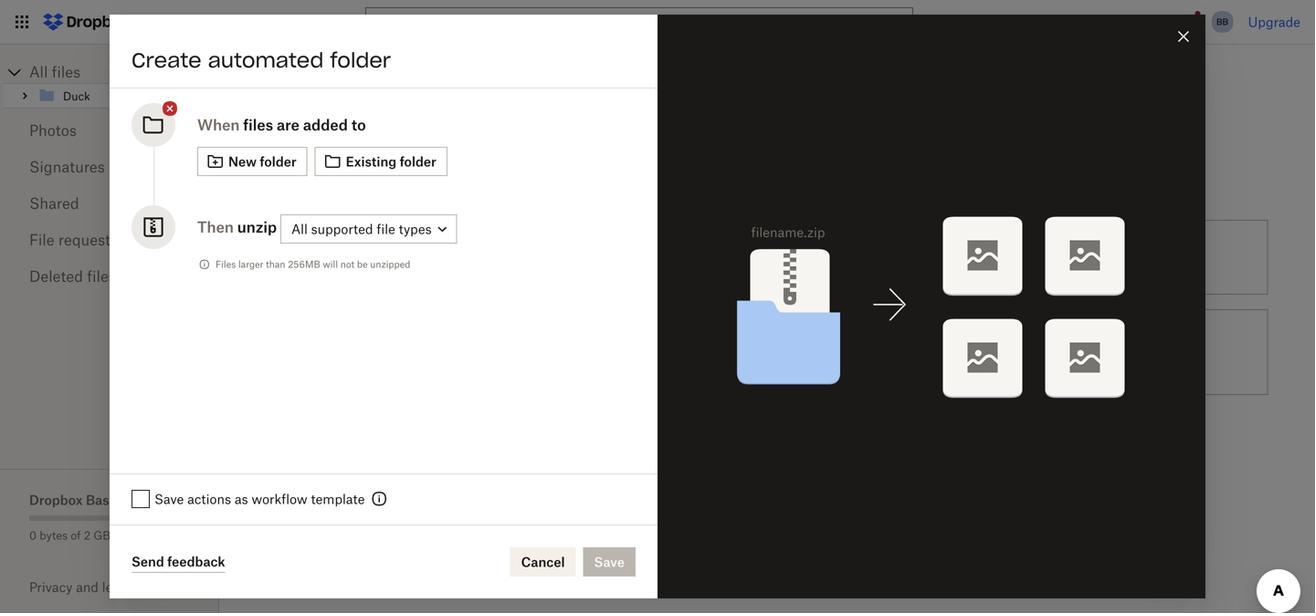 Task type: describe. For each thing, give the bounding box(es) containing it.
all for all supported file types
[[291, 221, 308, 237]]

by
[[516, 250, 531, 265]]

file
[[29, 231, 54, 249]]

global header element
[[0, 0, 1315, 45]]

all for all files
[[29, 63, 48, 81]]

renames
[[761, 250, 813, 265]]

file requests link
[[29, 222, 190, 258]]

as
[[235, 492, 248, 507]]

not
[[340, 259, 355, 270]]

then
[[197, 218, 234, 236]]

all files tree
[[3, 61, 219, 109]]

videos
[[862, 335, 901, 350]]

shared
[[29, 195, 79, 212]]

types
[[399, 221, 432, 237]]

deleted files
[[29, 268, 116, 285]]

convert files to pdfs
[[1014, 250, 1142, 265]]

256mb
[[288, 259, 320, 270]]

folder for new folder
[[260, 154, 297, 169]]

send feedback button
[[132, 552, 225, 574]]

choose for choose a file format to convert videos to
[[672, 335, 718, 350]]

dropbox
[[29, 493, 83, 508]]

choose a file format to convert videos to
[[672, 335, 901, 370]]

basic
[[86, 493, 120, 508]]

then unzip
[[197, 218, 277, 236]]

photos
[[29, 121, 77, 139]]

unzip
[[1014, 345, 1050, 360]]

choose a category to sort files by
[[330, 250, 531, 265]]

files inside tree
[[52, 63, 81, 81]]

files
[[216, 259, 236, 270]]

existing folder button
[[315, 147, 447, 176]]

choose a file format to convert videos to button
[[591, 302, 933, 403]]

convert
[[1014, 250, 1063, 265]]

larger
[[238, 259, 263, 270]]

create
[[132, 47, 201, 73]]

new folder
[[228, 154, 297, 169]]

signatures
[[29, 158, 105, 176]]

supported
[[311, 221, 373, 237]]

convert files to pdfs button
[[933, 213, 1276, 302]]

deleted
[[29, 268, 83, 285]]

files left the by
[[488, 250, 513, 265]]

and
[[76, 580, 99, 595]]

added
[[303, 116, 348, 134]]

dropbox basic
[[29, 493, 120, 508]]

format
[[754, 335, 794, 350]]

than
[[266, 259, 285, 270]]

1 horizontal spatial folder
[[330, 47, 391, 73]]

pdfs
[[1110, 250, 1142, 265]]

add an automation
[[256, 177, 402, 195]]

are
[[277, 116, 300, 134]]

new
[[228, 154, 257, 169]]

that
[[734, 250, 758, 265]]

a for rule
[[696, 250, 703, 265]]

cancel button
[[510, 548, 576, 577]]

dropbox logo - go to the homepage image
[[37, 7, 136, 37]]

an
[[290, 177, 309, 195]]

unzipped
[[370, 259, 410, 270]]

get more space image
[[142, 524, 164, 546]]

shared link
[[29, 185, 190, 222]]

bytes
[[40, 529, 68, 543]]

add
[[256, 177, 285, 195]]

automated
[[208, 47, 324, 73]]

upgrade link
[[1248, 14, 1301, 30]]

files right unzip
[[1054, 345, 1079, 360]]

files larger than 256mb will not be unzipped
[[216, 259, 410, 270]]

file for supported
[[377, 221, 395, 237]]

0 bytes of 2 gb used
[[29, 529, 138, 543]]

upgrade
[[1248, 14, 1301, 30]]

requests
[[58, 231, 118, 249]]

file requests
[[29, 231, 118, 249]]



Task type: locate. For each thing, give the bounding box(es) containing it.
existing
[[346, 154, 397, 169]]

convert
[[813, 335, 858, 350]]

a right set
[[696, 250, 703, 265]]

a inside "choose a file format to convert videos to"
[[721, 335, 728, 350]]

all
[[29, 63, 48, 81], [291, 221, 308, 237]]

privacy and legal link
[[29, 580, 219, 595]]

be
[[357, 259, 368, 270]]

file for a
[[732, 335, 751, 350]]

new folder button
[[197, 147, 307, 176]]

all files
[[29, 63, 81, 81]]

automations
[[256, 60, 388, 85]]

0
[[29, 529, 37, 543]]

all supported file types
[[291, 221, 432, 237]]

folder
[[330, 47, 391, 73], [260, 154, 297, 169], [400, 154, 436, 169]]

a left the format
[[721, 335, 728, 350]]

a for file
[[721, 335, 728, 350]]

files are added to
[[243, 116, 366, 134]]

files inside create automated folder dialog
[[243, 116, 273, 134]]

file left types
[[377, 221, 395, 237]]

legal
[[102, 580, 131, 595]]

signatures link
[[29, 149, 190, 185]]

save
[[154, 492, 184, 507]]

set a rule that renames files button
[[591, 213, 933, 302]]

set a rule that renames files
[[672, 250, 842, 265]]

choose inside "choose a file format to convert videos to"
[[672, 335, 718, 350]]

file left the format
[[732, 335, 751, 350]]

1 horizontal spatial a
[[696, 250, 703, 265]]

folder up "added" at the top
[[330, 47, 391, 73]]

0 horizontal spatial all
[[29, 63, 48, 81]]

folder right existing
[[400, 154, 436, 169]]

folder inside button
[[260, 154, 297, 169]]

actions
[[187, 492, 231, 507]]

1 horizontal spatial choose
[[672, 335, 718, 350]]

files left are
[[243, 116, 273, 134]]

unzip files
[[1014, 345, 1079, 360]]

1 vertical spatial choose
[[672, 335, 718, 350]]

all files link
[[29, 61, 219, 83]]

choose a category to sort files by button
[[248, 213, 591, 302]]

0 horizontal spatial choose
[[330, 250, 375, 265]]

cancel
[[521, 555, 565, 570]]

existing folder
[[346, 154, 436, 169]]

all up photos
[[29, 63, 48, 81]]

set
[[672, 250, 693, 265]]

files
[[52, 63, 81, 81], [243, 116, 273, 134], [488, 250, 513, 265], [817, 250, 842, 265], [1066, 250, 1091, 265], [87, 268, 116, 285], [1054, 345, 1079, 360]]

choose down the all supported file types
[[330, 250, 375, 265]]

when
[[197, 116, 240, 134]]

files right renames
[[817, 250, 842, 265]]

all up 256mb
[[291, 221, 308, 237]]

1 vertical spatial file
[[732, 335, 751, 350]]

to inside dialog
[[352, 116, 366, 134]]

folder inside "button"
[[400, 154, 436, 169]]

folder for existing folder
[[400, 154, 436, 169]]

template
[[311, 492, 365, 507]]

gb
[[93, 529, 110, 543]]

privacy
[[29, 580, 72, 595]]

feedback
[[167, 554, 225, 570]]

0 vertical spatial file
[[377, 221, 395, 237]]

save actions as workflow template
[[154, 492, 365, 507]]

deleted files link
[[29, 258, 190, 295]]

choose for choose a category to sort files by
[[330, 250, 375, 265]]

a right be on the left
[[379, 250, 386, 265]]

files down dropbox logo - go to the homepage
[[52, 63, 81, 81]]

0 horizontal spatial file
[[377, 221, 395, 237]]

0 vertical spatial choose
[[330, 250, 375, 265]]

sort
[[461, 250, 484, 265]]

send feedback
[[132, 554, 225, 570]]

1 horizontal spatial all
[[291, 221, 308, 237]]

unzip files button
[[933, 302, 1276, 403]]

automation
[[314, 177, 402, 195]]

unzip
[[237, 218, 277, 236]]

will
[[323, 259, 338, 270]]

to
[[352, 116, 366, 134], [445, 250, 457, 265], [1095, 250, 1107, 265], [798, 335, 810, 350], [672, 355, 684, 370]]

all supported file types button
[[280, 214, 457, 244]]

all inside dropdown button
[[291, 221, 308, 237]]

files down file requests link
[[87, 268, 116, 285]]

choose left the format
[[672, 335, 718, 350]]

filename.zip
[[751, 225, 825, 240]]

2 horizontal spatial a
[[721, 335, 728, 350]]

send
[[132, 554, 164, 570]]

a for category
[[379, 250, 386, 265]]

create automated folder
[[132, 47, 391, 73]]

folder up add
[[260, 154, 297, 169]]

0 horizontal spatial folder
[[260, 154, 297, 169]]

1 horizontal spatial file
[[732, 335, 751, 350]]

choose
[[330, 250, 375, 265], [672, 335, 718, 350]]

privacy and legal
[[29, 580, 131, 595]]

add an automation main content
[[248, 103, 1315, 614]]

files right convert
[[1066, 250, 1091, 265]]

file inside dropdown button
[[377, 221, 395, 237]]

1 vertical spatial all
[[291, 221, 308, 237]]

0 vertical spatial all
[[29, 63, 48, 81]]

2 horizontal spatial folder
[[400, 154, 436, 169]]

file inside "choose a file format to convert videos to"
[[732, 335, 751, 350]]

category
[[389, 250, 442, 265]]

file
[[377, 221, 395, 237], [732, 335, 751, 350]]

photos link
[[29, 112, 190, 149]]

2
[[84, 529, 91, 543]]

of
[[71, 529, 81, 543]]

0 horizontal spatial a
[[379, 250, 386, 265]]

all inside tree
[[29, 63, 48, 81]]

rule
[[707, 250, 730, 265]]

used
[[113, 529, 138, 543]]

create automated folder dialog
[[110, 15, 1206, 599]]

workflow
[[252, 492, 307, 507]]



Task type: vqa. For each thing, say whether or not it's contained in the screenshot.
Choose to the bottom
yes



